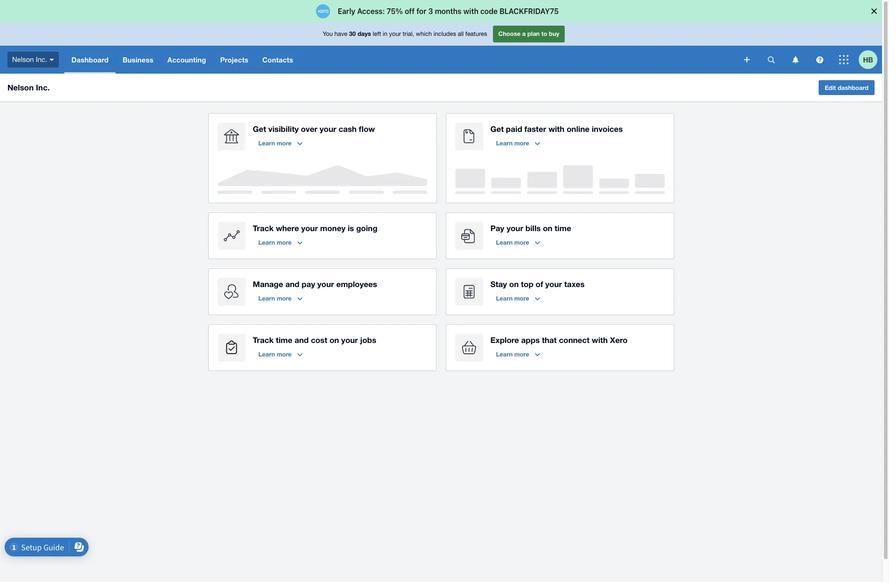 Task type: describe. For each thing, give the bounding box(es) containing it.
banking icon image
[[217, 123, 245, 151]]

2 vertical spatial on
[[330, 335, 339, 345]]

learn more for on
[[496, 295, 529, 302]]

you have 30 days left in your trial, which includes all features
[[323, 30, 487, 37]]

cost
[[311, 335, 327, 345]]

learn more for visibility
[[259, 139, 292, 147]]

left
[[373, 30, 381, 37]]

stay on top of your taxes
[[491, 279, 585, 289]]

more for your
[[515, 239, 529, 246]]

of
[[536, 279, 543, 289]]

edit dashboard button
[[819, 80, 875, 95]]

explore apps that connect with xero
[[491, 335, 628, 345]]

learn for paid
[[496, 139, 513, 147]]

banking preview line graph image
[[217, 166, 427, 194]]

invoices
[[592, 124, 623, 134]]

inc. inside popup button
[[36, 55, 47, 63]]

xero
[[610, 335, 628, 345]]

1 horizontal spatial on
[[509, 279, 519, 289]]

bills icon image
[[455, 222, 483, 250]]

contacts
[[262, 55, 293, 64]]

connect
[[559, 335, 590, 345]]

hb button
[[859, 46, 883, 74]]

learn more button for on
[[491, 291, 546, 306]]

online
[[567, 124, 590, 134]]

get for get paid faster with online invoices
[[491, 124, 504, 134]]

learn more button for apps
[[491, 347, 546, 362]]

invoices preview bar graph image
[[455, 166, 665, 194]]

is
[[348, 223, 354, 233]]

visibility
[[268, 124, 299, 134]]

money
[[320, 223, 346, 233]]

more for and
[[277, 295, 292, 302]]

more for time
[[277, 351, 292, 358]]

employees
[[336, 279, 377, 289]]

features
[[466, 30, 487, 37]]

track where your money is going
[[253, 223, 378, 233]]

your right over
[[320, 124, 337, 134]]

manage
[[253, 279, 283, 289]]

you
[[323, 30, 333, 37]]

get paid faster with online invoices
[[491, 124, 623, 134]]

learn more button for visibility
[[253, 136, 308, 151]]

more for where
[[277, 239, 292, 246]]

your right where
[[301, 223, 318, 233]]

paid
[[506, 124, 523, 134]]

taxes icon image
[[455, 278, 483, 306]]

top
[[521, 279, 534, 289]]

more for apps
[[515, 351, 529, 358]]

learn more for and
[[259, 295, 292, 302]]

buy
[[549, 30, 560, 37]]

1 horizontal spatial time
[[555, 223, 572, 233]]

nelson inc. button
[[0, 46, 64, 74]]

learn for where
[[259, 239, 275, 246]]

which
[[416, 30, 432, 37]]

apps
[[521, 335, 540, 345]]

add-ons icon image
[[455, 334, 483, 362]]

learn for apps
[[496, 351, 513, 358]]

includes
[[434, 30, 456, 37]]

over
[[301, 124, 318, 134]]

1 vertical spatial and
[[295, 335, 309, 345]]

jobs
[[360, 335, 377, 345]]

faster
[[525, 124, 547, 134]]

pay your bills on time
[[491, 223, 572, 233]]

hb
[[863, 55, 874, 64]]

a
[[523, 30, 526, 37]]

learn for time
[[259, 351, 275, 358]]

explore
[[491, 335, 519, 345]]

to
[[542, 30, 548, 37]]



Task type: vqa. For each thing, say whether or not it's contained in the screenshot.
SKIP
no



Task type: locate. For each thing, give the bounding box(es) containing it.
nelson inside popup button
[[12, 55, 34, 63]]

learn more
[[259, 139, 292, 147], [496, 139, 529, 147], [259, 239, 292, 246], [496, 239, 529, 246], [259, 295, 292, 302], [496, 295, 529, 302], [259, 351, 292, 358], [496, 351, 529, 358]]

choose
[[499, 30, 521, 37]]

learn down 'pay'
[[496, 239, 513, 246]]

svg image inside nelson inc. popup button
[[50, 59, 54, 61]]

navigation inside banner
[[64, 46, 738, 74]]

dashboard link
[[64, 46, 116, 74]]

dashboard
[[71, 55, 109, 64]]

more down apps
[[515, 351, 529, 358]]

learn more button down track time and cost on your jobs
[[253, 347, 308, 362]]

learn more button down the top
[[491, 291, 546, 306]]

learn for on
[[496, 295, 513, 302]]

with
[[549, 124, 565, 134], [592, 335, 608, 345]]

on left the top
[[509, 279, 519, 289]]

cash
[[339, 124, 357, 134]]

and
[[285, 279, 300, 289], [295, 335, 309, 345]]

more for on
[[515, 295, 529, 302]]

learn more button down apps
[[491, 347, 546, 362]]

more for visibility
[[277, 139, 292, 147]]

invoices icon image
[[455, 123, 483, 151]]

pay
[[491, 223, 505, 233]]

employees icon image
[[217, 278, 245, 306]]

more down manage
[[277, 295, 292, 302]]

1 vertical spatial nelson
[[7, 83, 34, 92]]

30
[[349, 30, 356, 37]]

0 vertical spatial nelson inc.
[[12, 55, 47, 63]]

learn right track money icon
[[259, 239, 275, 246]]

in
[[383, 30, 388, 37]]

dialog
[[0, 0, 890, 22]]

your right of
[[546, 279, 562, 289]]

contacts button
[[256, 46, 300, 74]]

learn for your
[[496, 239, 513, 246]]

0 vertical spatial time
[[555, 223, 572, 233]]

learn down explore
[[496, 351, 513, 358]]

more down the top
[[515, 295, 529, 302]]

get visibility over your cash flow
[[253, 124, 375, 134]]

learn more button for and
[[253, 291, 308, 306]]

and left cost
[[295, 335, 309, 345]]

2 horizontal spatial on
[[543, 223, 553, 233]]

nelson
[[12, 55, 34, 63], [7, 83, 34, 92]]

track for track time and cost on your jobs
[[253, 335, 274, 345]]

stay
[[491, 279, 507, 289]]

your
[[389, 30, 401, 37], [320, 124, 337, 134], [301, 223, 318, 233], [507, 223, 524, 233], [317, 279, 334, 289], [546, 279, 562, 289], [341, 335, 358, 345]]

your right in
[[389, 30, 401, 37]]

svg image
[[840, 55, 849, 64], [817, 56, 824, 63], [745, 57, 750, 62], [50, 59, 54, 61]]

1 vertical spatial on
[[509, 279, 519, 289]]

learn more down 'pay'
[[496, 239, 529, 246]]

1 track from the top
[[253, 223, 274, 233]]

svg image
[[768, 56, 775, 63], [793, 56, 799, 63]]

your inside you have 30 days left in your trial, which includes all features
[[389, 30, 401, 37]]

where
[[276, 223, 299, 233]]

learn more button for time
[[253, 347, 308, 362]]

0 horizontal spatial with
[[549, 124, 565, 134]]

taxes
[[565, 279, 585, 289]]

pay
[[302, 279, 315, 289]]

1 vertical spatial track
[[253, 335, 274, 345]]

learn more button down where
[[253, 235, 308, 250]]

2 track from the top
[[253, 335, 274, 345]]

2 get from the left
[[491, 124, 504, 134]]

learn more down manage
[[259, 295, 292, 302]]

on right cost
[[330, 335, 339, 345]]

have
[[335, 30, 348, 37]]

learn right projects icon
[[259, 351, 275, 358]]

more down where
[[277, 239, 292, 246]]

business
[[123, 55, 153, 64]]

accounting
[[167, 55, 206, 64]]

time right bills
[[555, 223, 572, 233]]

accounting button
[[160, 46, 213, 74]]

manage and pay your employees
[[253, 279, 377, 289]]

learn more down visibility
[[259, 139, 292, 147]]

trial,
[[403, 30, 414, 37]]

1 horizontal spatial svg image
[[793, 56, 799, 63]]

learn more down paid
[[496, 139, 529, 147]]

0 vertical spatial nelson
[[12, 55, 34, 63]]

dashboard
[[838, 84, 869, 91]]

learn down paid
[[496, 139, 513, 147]]

learn more button for paid
[[491, 136, 546, 151]]

projects icon image
[[217, 334, 245, 362]]

0 horizontal spatial get
[[253, 124, 266, 134]]

learn
[[259, 139, 275, 147], [496, 139, 513, 147], [259, 239, 275, 246], [496, 239, 513, 246], [259, 295, 275, 302], [496, 295, 513, 302], [259, 351, 275, 358], [496, 351, 513, 358]]

that
[[542, 335, 557, 345]]

learn more for where
[[259, 239, 292, 246]]

navigation containing dashboard
[[64, 46, 738, 74]]

time
[[555, 223, 572, 233], [276, 335, 293, 345]]

plan
[[528, 30, 540, 37]]

learn more down where
[[259, 239, 292, 246]]

get for get visibility over your cash flow
[[253, 124, 266, 134]]

learn more button down pay your bills on time
[[491, 235, 546, 250]]

learn more for time
[[259, 351, 292, 358]]

all
[[458, 30, 464, 37]]

your left jobs
[[341, 335, 358, 345]]

with right faster on the top of page
[[549, 124, 565, 134]]

learn down stay at the top of the page
[[496, 295, 513, 302]]

1 vertical spatial time
[[276, 335, 293, 345]]

0 horizontal spatial svg image
[[768, 56, 775, 63]]

choose a plan to buy
[[499, 30, 560, 37]]

0 vertical spatial with
[[549, 124, 565, 134]]

0 vertical spatial on
[[543, 223, 553, 233]]

learn more down stay at the top of the page
[[496, 295, 529, 302]]

track time and cost on your jobs
[[253, 335, 377, 345]]

get left paid
[[491, 124, 504, 134]]

learn more button for where
[[253, 235, 308, 250]]

flow
[[359, 124, 375, 134]]

your right the pay
[[317, 279, 334, 289]]

learn more button
[[253, 136, 308, 151], [491, 136, 546, 151], [253, 235, 308, 250], [491, 235, 546, 250], [253, 291, 308, 306], [491, 291, 546, 306], [253, 347, 308, 362], [491, 347, 546, 362]]

time left cost
[[276, 335, 293, 345]]

track left where
[[253, 223, 274, 233]]

edit dashboard
[[825, 84, 869, 91]]

inc.
[[36, 55, 47, 63], [36, 83, 50, 92]]

banner containing hb
[[0, 22, 883, 74]]

with left xero
[[592, 335, 608, 345]]

learn more for apps
[[496, 351, 529, 358]]

more down paid
[[515, 139, 529, 147]]

nelson inc. inside nelson inc. popup button
[[12, 55, 47, 63]]

bills
[[526, 223, 541, 233]]

business button
[[116, 46, 160, 74]]

1 svg image from the left
[[768, 56, 775, 63]]

learn more button down visibility
[[253, 136, 308, 151]]

learn more button down manage
[[253, 291, 308, 306]]

more
[[277, 139, 292, 147], [515, 139, 529, 147], [277, 239, 292, 246], [515, 239, 529, 246], [277, 295, 292, 302], [515, 295, 529, 302], [277, 351, 292, 358], [515, 351, 529, 358]]

learn for visibility
[[259, 139, 275, 147]]

going
[[356, 223, 378, 233]]

learn more down track time and cost on your jobs
[[259, 351, 292, 358]]

more down visibility
[[277, 139, 292, 147]]

more down pay your bills on time
[[515, 239, 529, 246]]

1 vertical spatial inc.
[[36, 83, 50, 92]]

on
[[543, 223, 553, 233], [509, 279, 519, 289], [330, 335, 339, 345]]

get
[[253, 124, 266, 134], [491, 124, 504, 134]]

days
[[358, 30, 371, 37]]

learn for and
[[259, 295, 275, 302]]

1 horizontal spatial get
[[491, 124, 504, 134]]

and left the pay
[[285, 279, 300, 289]]

learn more down explore
[[496, 351, 529, 358]]

track
[[253, 223, 274, 233], [253, 335, 274, 345]]

0 vertical spatial inc.
[[36, 55, 47, 63]]

banner
[[0, 22, 883, 74]]

2 svg image from the left
[[793, 56, 799, 63]]

edit
[[825, 84, 836, 91]]

learn down visibility
[[259, 139, 275, 147]]

0 vertical spatial track
[[253, 223, 274, 233]]

more down track time and cost on your jobs
[[277, 351, 292, 358]]

1 horizontal spatial with
[[592, 335, 608, 345]]

track money icon image
[[217, 222, 245, 250]]

1 vertical spatial nelson inc.
[[7, 83, 50, 92]]

navigation
[[64, 46, 738, 74]]

projects
[[220, 55, 249, 64]]

learn more button for your
[[491, 235, 546, 250]]

learn more button down paid
[[491, 136, 546, 151]]

learn more for your
[[496, 239, 529, 246]]

learn down manage
[[259, 295, 275, 302]]

on right bills
[[543, 223, 553, 233]]

your right 'pay'
[[507, 223, 524, 233]]

learn more for paid
[[496, 139, 529, 147]]

0 horizontal spatial on
[[330, 335, 339, 345]]

1 vertical spatial with
[[592, 335, 608, 345]]

1 get from the left
[[253, 124, 266, 134]]

nelson inc.
[[12, 55, 47, 63], [7, 83, 50, 92]]

track for track where your money is going
[[253, 223, 274, 233]]

0 vertical spatial and
[[285, 279, 300, 289]]

more for paid
[[515, 139, 529, 147]]

0 horizontal spatial time
[[276, 335, 293, 345]]

track right projects icon
[[253, 335, 274, 345]]

projects button
[[213, 46, 256, 74]]

get left visibility
[[253, 124, 266, 134]]



